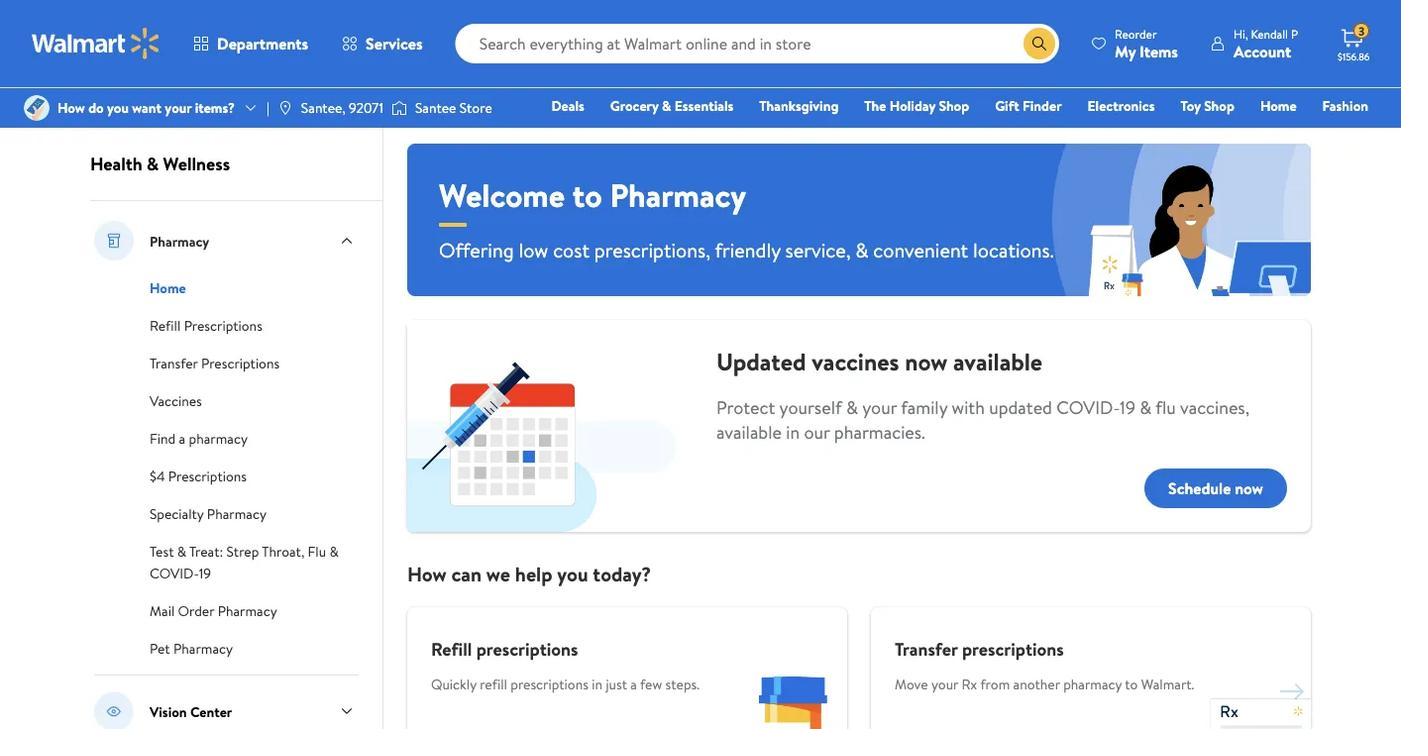 Task type: locate. For each thing, give the bounding box(es) containing it.
steps.
[[666, 675, 700, 694]]

prescriptions right refill
[[511, 675, 589, 694]]

items?
[[195, 98, 235, 117]]

move your rx from another pharmacy to walmart.
[[895, 675, 1195, 694]]

available left our
[[717, 420, 782, 445]]

&
[[662, 96, 672, 115], [147, 152, 159, 176], [856, 236, 869, 264], [847, 396, 858, 420], [1140, 396, 1152, 420], [177, 542, 186, 562], [330, 542, 339, 562]]

0 horizontal spatial home link
[[150, 277, 186, 298]]

one debit
[[1217, 124, 1284, 143]]

1 horizontal spatial covid-
[[1057, 396, 1120, 420]]

prescriptions,
[[595, 236, 711, 264]]

& right health
[[147, 152, 159, 176]]

how for how can we help you today?
[[407, 560, 447, 588]]

0 horizontal spatial your
[[165, 98, 192, 117]]

refill up quickly on the left bottom of the page
[[431, 637, 472, 662]]

thanksgiving
[[760, 96, 839, 115]]

pharmacy right another
[[1064, 675, 1122, 694]]

find a pharmacy link
[[150, 427, 248, 449]]

prescriptions up specialty pharmacy link
[[168, 467, 247, 486]]

the holiday shop link
[[856, 95, 979, 116]]

0 vertical spatial transfer
[[150, 354, 198, 373]]

Walmart Site-Wide search field
[[456, 24, 1060, 63]]

1 vertical spatial how
[[407, 560, 447, 588]]

19
[[1120, 396, 1136, 420], [199, 564, 211, 583]]

 image
[[24, 95, 50, 121], [391, 98, 407, 118]]

1 vertical spatial your
[[863, 396, 897, 420]]

with
[[952, 396, 985, 420]]

0 vertical spatial prescriptions
[[184, 316, 263, 336]]

0 vertical spatial now
[[905, 345, 948, 378]]

wellness
[[163, 152, 230, 176]]

1 vertical spatial you
[[557, 560, 588, 588]]

1 horizontal spatial you
[[557, 560, 588, 588]]

a right just
[[631, 675, 637, 694]]

1 horizontal spatial 19
[[1120, 396, 1136, 420]]

prescriptions up transfer prescriptions link
[[184, 316, 263, 336]]

1 horizontal spatial your
[[863, 396, 897, 420]]

pharmacy
[[189, 429, 248, 449], [1064, 675, 1122, 694]]

covid- for updated
[[1057, 396, 1120, 420]]

walmart image
[[32, 28, 161, 59]]

test & treat: strep throat, flu & covid-19
[[150, 542, 339, 583]]

prescriptions down refill prescriptions
[[201, 354, 280, 373]]

shop right the toy in the right top of the page
[[1205, 96, 1235, 115]]

transfer prescriptions. move your rx from another pharmacy to walmart. transfer. image
[[1202, 676, 1311, 730]]

1 horizontal spatial how
[[407, 560, 447, 588]]

just
[[606, 675, 627, 694]]

rx
[[962, 675, 978, 694]]

specialty pharmacy link
[[150, 503, 267, 524]]

19 inside protect yourself & your family with updated covid-19 & flu vaccines, available in our pharmacies.
[[1120, 396, 1136, 420]]

1 horizontal spatial available
[[954, 345, 1043, 378]]

1 horizontal spatial transfer
[[895, 637, 958, 662]]

protect
[[717, 396, 775, 420]]

walmart+ link
[[1301, 123, 1378, 144]]

a right find
[[179, 429, 186, 449]]

transfer prescriptions
[[895, 637, 1064, 662]]

0 vertical spatial in
[[786, 420, 800, 445]]

1 vertical spatial a
[[631, 675, 637, 694]]

order
[[178, 602, 214, 621]]

transfer up move at the right of page
[[895, 637, 958, 662]]

home link up refill prescriptions link
[[150, 277, 186, 298]]

can
[[452, 560, 482, 588]]

grocery
[[610, 96, 659, 115]]

you right help
[[557, 560, 588, 588]]

you right "do"
[[107, 98, 129, 117]]

pharmacy up $4 prescriptions link
[[189, 429, 248, 449]]

0 horizontal spatial pharmacy
[[189, 429, 248, 449]]

 image left "do"
[[24, 95, 50, 121]]

1 horizontal spatial home
[[1261, 96, 1297, 115]]

refill up transfer prescriptions link
[[150, 316, 181, 336]]

now up family in the bottom of the page
[[905, 345, 948, 378]]

test
[[150, 542, 174, 562]]

health
[[90, 152, 142, 176]]

covid- down test
[[150, 564, 199, 583]]

pharmacy right pharmacy icon
[[150, 231, 209, 251]]

19 left flu
[[1120, 396, 1136, 420]]

now
[[905, 345, 948, 378], [1235, 478, 1264, 500]]

how left can
[[407, 560, 447, 588]]

specialty
[[150, 505, 204, 524]]

& right grocery
[[662, 96, 672, 115]]

search icon image
[[1032, 36, 1048, 52]]

now right schedule
[[1235, 478, 1264, 500]]

1 horizontal spatial shop
[[1205, 96, 1235, 115]]

to left walmart.
[[1125, 675, 1138, 694]]

1 vertical spatial pharmacy
[[1064, 675, 1122, 694]]

the
[[865, 96, 887, 115]]

1 vertical spatial 19
[[199, 564, 211, 583]]

covid- inside protect yourself & your family with updated covid-19 & flu vaccines, available in our pharmacies.
[[1057, 396, 1120, 420]]

transfer inside transfer prescriptions link
[[150, 354, 198, 373]]

0 vertical spatial how
[[57, 98, 85, 117]]

$4
[[150, 467, 165, 486]]

1 vertical spatial in
[[592, 675, 603, 694]]

vision center
[[150, 702, 232, 721]]

0 vertical spatial your
[[165, 98, 192, 117]]

pharmacy inside find a pharmacy link
[[189, 429, 248, 449]]

vaccines
[[812, 345, 899, 378]]

0 horizontal spatial 19
[[199, 564, 211, 583]]

19 down the treat:
[[199, 564, 211, 583]]

cost
[[553, 236, 590, 264]]

how left "do"
[[57, 98, 85, 117]]

0 vertical spatial covid-
[[1057, 396, 1120, 420]]

pet
[[150, 639, 170, 659]]

2 horizontal spatial your
[[932, 675, 959, 694]]

grocery & essentials link
[[602, 95, 743, 116]]

1 vertical spatial prescriptions
[[201, 354, 280, 373]]

2 vertical spatial prescriptions
[[168, 467, 247, 486]]

1 horizontal spatial in
[[786, 420, 800, 445]]

in inside protect yourself & your family with updated covid-19 & flu vaccines, available in our pharmacies.
[[786, 420, 800, 445]]

pharmacies.
[[835, 420, 926, 445]]

home up refill prescriptions link
[[150, 279, 186, 298]]

pharmacy up prescriptions,
[[610, 173, 747, 217]]

departments button
[[176, 20, 325, 67]]

0 horizontal spatial refill
[[150, 316, 181, 336]]

0 horizontal spatial how
[[57, 98, 85, 117]]

electronics
[[1088, 96, 1155, 115]]

0 horizontal spatial a
[[179, 429, 186, 449]]

refill
[[480, 675, 507, 694]]

your right want
[[165, 98, 192, 117]]

help
[[515, 560, 553, 588]]

flu
[[308, 542, 326, 562]]

& right flu
[[330, 542, 339, 562]]

0 vertical spatial pharmacy
[[189, 429, 248, 449]]

shop right the holiday
[[939, 96, 970, 115]]

1 vertical spatial now
[[1235, 478, 1264, 500]]

vaccines,
[[1181, 396, 1250, 420]]

0 vertical spatial refill
[[150, 316, 181, 336]]

yourself
[[780, 396, 842, 420]]

1 vertical spatial covid-
[[150, 564, 199, 583]]

home up debit
[[1261, 96, 1297, 115]]

0 horizontal spatial covid-
[[150, 564, 199, 583]]

holiday
[[890, 96, 936, 115]]

prescriptions for refill prescriptions
[[476, 637, 578, 662]]

shop
[[939, 96, 970, 115], [1205, 96, 1235, 115]]

a
[[179, 429, 186, 449], [631, 675, 637, 694]]

reorder
[[1115, 25, 1157, 42]]

transfer up vaccines 'link'
[[150, 354, 198, 373]]

2 vertical spatial your
[[932, 675, 959, 694]]

1 horizontal spatial to
[[1125, 675, 1138, 694]]

0 vertical spatial 19
[[1120, 396, 1136, 420]]

pet pharmacy
[[150, 639, 233, 659]]

my
[[1115, 40, 1136, 62]]

pharmacy down the test & treat: strep throat, flu & covid-19
[[218, 602, 277, 621]]

fashion registry
[[1141, 96, 1369, 143]]

your left rx
[[932, 675, 959, 694]]

1 horizontal spatial refill
[[431, 637, 472, 662]]

departments
[[217, 33, 308, 55]]

0 vertical spatial to
[[573, 173, 602, 217]]

0 vertical spatial available
[[954, 345, 1043, 378]]

0 horizontal spatial  image
[[24, 95, 50, 121]]

how
[[57, 98, 85, 117], [407, 560, 447, 588]]

1 horizontal spatial pharmacy
[[1064, 675, 1122, 694]]

hi, kendall p account
[[1234, 25, 1299, 62]]

prescriptions for $4 prescriptions
[[168, 467, 247, 486]]

prescriptions up from
[[962, 637, 1064, 662]]

covid- right updated
[[1057, 396, 1120, 420]]

0 horizontal spatial you
[[107, 98, 129, 117]]

home
[[1261, 96, 1297, 115], [150, 279, 186, 298]]

1 horizontal spatial now
[[1235, 478, 1264, 500]]

0 horizontal spatial available
[[717, 420, 782, 445]]

1 vertical spatial home
[[150, 279, 186, 298]]

available inside protect yourself & your family with updated covid-19 & flu vaccines, available in our pharmacies.
[[717, 420, 782, 445]]

19 inside the test & treat: strep throat, flu & covid-19
[[199, 564, 211, 583]]

1 horizontal spatial home link
[[1252, 95, 1306, 116]]

 image
[[277, 100, 293, 116]]

92071
[[349, 98, 384, 117]]

in left our
[[786, 420, 800, 445]]

you
[[107, 98, 129, 117], [557, 560, 588, 588]]

registry link
[[1132, 123, 1200, 144]]

your left family in the bottom of the page
[[863, 396, 897, 420]]

Search search field
[[456, 24, 1060, 63]]

pharmacy down the order
[[173, 639, 233, 659]]

available up updated
[[954, 345, 1043, 378]]

1 vertical spatial available
[[717, 420, 782, 445]]

gift finder
[[995, 96, 1062, 115]]

prescriptions up refill
[[476, 637, 578, 662]]

to up cost
[[573, 173, 602, 217]]

covid- inside the test & treat: strep throat, flu & covid-19
[[150, 564, 199, 583]]

1 vertical spatial to
[[1125, 675, 1138, 694]]

find
[[150, 429, 176, 449]]

pharmacy
[[610, 173, 747, 217], [150, 231, 209, 251], [207, 505, 267, 524], [218, 602, 277, 621], [173, 639, 233, 659]]

0 horizontal spatial shop
[[939, 96, 970, 115]]

vision
[[150, 702, 187, 721]]

0 horizontal spatial transfer
[[150, 354, 198, 373]]

in left just
[[592, 675, 603, 694]]

refill prescriptions
[[150, 316, 263, 336]]

0 horizontal spatial now
[[905, 345, 948, 378]]

& right service,
[[856, 236, 869, 264]]

mail
[[150, 602, 175, 621]]

in
[[786, 420, 800, 445], [592, 675, 603, 694]]

transfer for transfer prescriptions
[[150, 354, 198, 373]]

1 horizontal spatial  image
[[391, 98, 407, 118]]

convenient
[[874, 236, 969, 264]]

 image right 92071
[[391, 98, 407, 118]]

0 vertical spatial you
[[107, 98, 129, 117]]

our
[[804, 420, 830, 445]]

0 vertical spatial a
[[179, 429, 186, 449]]

1 vertical spatial transfer
[[895, 637, 958, 662]]

|
[[267, 98, 269, 117]]

santee
[[415, 98, 456, 117]]

1 vertical spatial refill
[[431, 637, 472, 662]]

home link up debit
[[1252, 95, 1306, 116]]



Task type: vqa. For each thing, say whether or not it's contained in the screenshot.
topmost 'a'
yes



Task type: describe. For each thing, give the bounding box(es) containing it.
debit
[[1250, 124, 1284, 143]]

vision center image
[[94, 692, 134, 730]]

hi,
[[1234, 25, 1249, 42]]

vaccines
[[150, 392, 202, 411]]

& right 'yourself' on the bottom right of page
[[847, 396, 858, 420]]

updated vaccines now available
[[717, 345, 1043, 378]]

account
[[1234, 40, 1292, 62]]

$156.86
[[1338, 50, 1370, 63]]

prescriptions for refill prescriptions
[[184, 316, 263, 336]]

strep
[[227, 542, 259, 562]]

welcome
[[439, 173, 565, 217]]

schedule now button
[[1145, 469, 1288, 509]]

the holiday shop
[[865, 96, 970, 115]]

pharmacy up the strep
[[207, 505, 267, 524]]

test & treat: strep throat, flu & covid-19 link
[[150, 540, 339, 584]]

mail order pharmacy
[[150, 602, 277, 621]]

0 horizontal spatial in
[[592, 675, 603, 694]]

0 vertical spatial home
[[1261, 96, 1297, 115]]

refill for refill prescriptions
[[431, 637, 472, 662]]

refill prescriptions. quickly refill medications in just a few steps. refill. image
[[738, 676, 848, 730]]

now inside button
[[1235, 478, 1264, 500]]

from
[[981, 675, 1010, 694]]

services button
[[325, 20, 440, 67]]

friendly
[[715, 236, 781, 264]]

flu
[[1156, 396, 1176, 420]]

how do you want your items?
[[57, 98, 235, 117]]

kendall
[[1251, 25, 1289, 42]]

p
[[1291, 25, 1299, 42]]

electronics link
[[1079, 95, 1164, 116]]

updated
[[989, 396, 1053, 420]]

refill for refill prescriptions
[[150, 316, 181, 336]]

fashion link
[[1314, 95, 1378, 116]]

updated
[[717, 345, 806, 378]]

mail order pharmacy link
[[150, 600, 277, 622]]

19 for test & treat: strep throat, flu & covid-19
[[199, 564, 211, 583]]

prescriptions for transfer prescriptions
[[201, 354, 280, 373]]

move
[[895, 675, 928, 694]]

transfer for transfer prescriptions
[[895, 637, 958, 662]]

welcome to pharmacy
[[439, 173, 747, 217]]

registry
[[1141, 124, 1191, 143]]

& left flu
[[1140, 396, 1152, 420]]

toy shop link
[[1172, 95, 1244, 116]]

fashion
[[1323, 96, 1369, 115]]

essentials
[[675, 96, 734, 115]]

locations.
[[973, 236, 1054, 264]]

treat:
[[189, 542, 223, 562]]

19 for protect yourself & your family with updated covid-19 & flu vaccines, available in our pharmacies.
[[1120, 396, 1136, 420]]

we
[[486, 560, 511, 588]]

pharmacy image
[[94, 221, 134, 261]]

how can we help you today?
[[407, 560, 652, 588]]

& right test
[[177, 542, 186, 562]]

reorder my items
[[1115, 25, 1179, 62]]

refill prescriptions link
[[150, 314, 263, 336]]

finder
[[1023, 96, 1062, 115]]

0 vertical spatial home link
[[1252, 95, 1306, 116]]

today?
[[593, 560, 652, 588]]

0 horizontal spatial home
[[150, 279, 186, 298]]

protect yourself & your family with updated covid-19 & flu vaccines, available in our pharmacies.
[[717, 396, 1250, 445]]

1 shop from the left
[[939, 96, 970, 115]]

0 horizontal spatial to
[[573, 173, 602, 217]]

few
[[640, 675, 662, 694]]

your inside protect yourself & your family with updated covid-19 & flu vaccines, available in our pharmacies.
[[863, 396, 897, 420]]

2 shop from the left
[[1205, 96, 1235, 115]]

one
[[1217, 124, 1247, 143]]

$4 prescriptions link
[[150, 465, 247, 487]]

toy
[[1181, 96, 1201, 115]]

service,
[[786, 236, 851, 264]]

$4 prescriptions
[[150, 467, 247, 486]]

1 horizontal spatial a
[[631, 675, 637, 694]]

covid- for &
[[150, 564, 199, 583]]

gift
[[995, 96, 1020, 115]]

services
[[366, 33, 423, 55]]

 image for how do you want your items?
[[24, 95, 50, 121]]

offering
[[439, 236, 514, 264]]

santee,
[[301, 98, 346, 117]]

health & wellness
[[90, 152, 230, 176]]

throat,
[[262, 542, 305, 562]]

family
[[901, 396, 948, 420]]

deals link
[[543, 95, 594, 116]]

santee, 92071
[[301, 98, 384, 117]]

transfer prescriptions
[[150, 354, 280, 373]]

pet pharmacy link
[[150, 637, 233, 659]]

grocery & essentials
[[610, 96, 734, 115]]

transfer prescriptions link
[[150, 352, 280, 374]]

center
[[190, 702, 232, 721]]

prescriptions for transfer prescriptions
[[962, 637, 1064, 662]]

items
[[1140, 40, 1179, 62]]

how for how do you want your items?
[[57, 98, 85, 117]]

 image for santee store
[[391, 98, 407, 118]]

one debit link
[[1208, 123, 1293, 144]]

schedule
[[1169, 478, 1232, 500]]

quickly refill prescriptions in just a few steps.
[[431, 675, 700, 694]]

walmart+
[[1310, 124, 1369, 143]]

toy shop
[[1181, 96, 1235, 115]]

refill prescriptions
[[431, 637, 578, 662]]

1 vertical spatial home link
[[150, 277, 186, 298]]

gift finder link
[[986, 95, 1071, 116]]

another
[[1014, 675, 1060, 694]]

offering low cost prescriptions, friendly service, & convenient locations.
[[439, 236, 1054, 264]]

deals
[[552, 96, 585, 115]]



